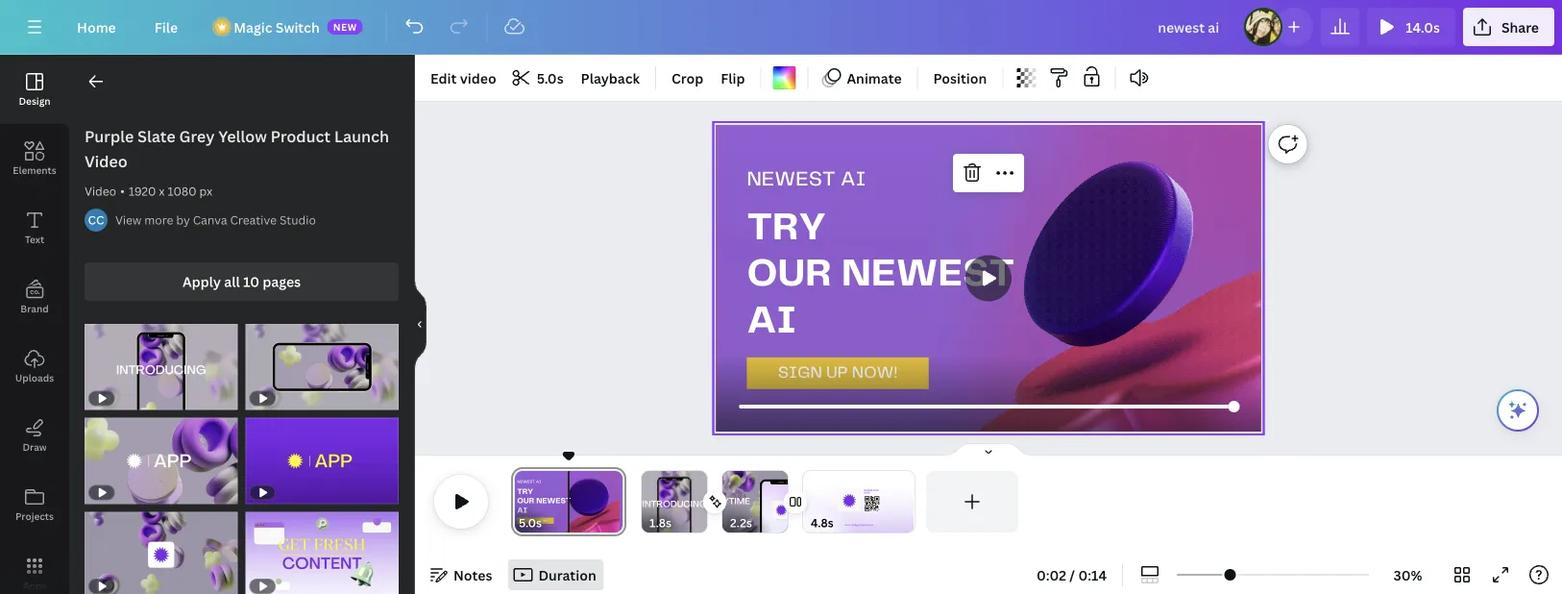 Task type: vqa. For each thing, say whether or not it's contained in the screenshot.
up
yes



Task type: describe. For each thing, give the bounding box(es) containing it.
view more by canva creative studio
[[115, 212, 316, 228]]

sign up now!
[[778, 365, 898, 381]]

switch
[[276, 18, 320, 36]]

uploads
[[15, 371, 54, 384]]

grey
[[179, 126, 215, 147]]

brand
[[20, 302, 49, 315]]

design button
[[0, 55, 69, 124]]

Page title text field
[[550, 513, 558, 533]]

5.0s inside button
[[537, 69, 564, 87]]

1920 x 1080 px
[[129, 183, 213, 199]]

animate button
[[817, 62, 910, 93]]

notes button
[[423, 559, 500, 590]]

text
[[25, 233, 44, 246]]

view
[[115, 212, 142, 228]]

1.8s
[[650, 515, 672, 531]]

studio
[[280, 212, 316, 228]]

2.2s button
[[731, 513, 752, 533]]

notes
[[454, 566, 493, 584]]

trimming, start edge slider for 2.2s
[[723, 471, 736, 533]]

hide pages image
[[943, 442, 1035, 458]]

edit video
[[431, 69, 497, 87]]

ai inside try our newest ai
[[747, 303, 797, 340]]

rectangle animated basic shape yellow image
[[747, 357, 929, 389]]

home link
[[62, 8, 131, 46]]

magic
[[234, 18, 272, 36]]

brand button
[[0, 262, 69, 332]]

1.8s button
[[650, 513, 672, 533]]

1 vertical spatial 5.0s button
[[519, 513, 542, 533]]

magic switch
[[234, 18, 320, 36]]

0 vertical spatial 5.0s button
[[506, 62, 572, 93]]

share button
[[1464, 8, 1555, 46]]

up
[[827, 365, 848, 381]]

now!
[[852, 365, 898, 381]]

duration
[[539, 566, 597, 584]]

1 horizontal spatial ai
[[841, 170, 866, 190]]

download
[[864, 490, 879, 492]]

pages
[[263, 273, 301, 291]]

by
[[176, 212, 190, 228]]

slate
[[138, 126, 176, 147]]

purple
[[85, 126, 134, 147]]

1920
[[129, 183, 156, 199]]

yellow
[[218, 126, 267, 147]]

playback
[[581, 69, 640, 87]]

1080
[[168, 183, 197, 199]]

apply
[[183, 273, 221, 291]]

px
[[199, 183, 213, 199]]

4.8s
[[811, 515, 834, 531]]

no color image
[[773, 66, 796, 89]]

animate
[[847, 69, 902, 87]]

text button
[[0, 193, 69, 262]]

apply all 10 pages button
[[85, 262, 399, 301]]

4.8s button
[[811, 513, 834, 533]]

1 trimming, start edge slider from the left
[[511, 471, 529, 533]]

apps
[[23, 579, 46, 592]]

newest ai
[[747, 170, 866, 190]]

flip
[[721, 69, 745, 87]]

flip button
[[713, 62, 753, 93]]

edit
[[431, 69, 457, 87]]

all
[[224, 273, 240, 291]]

/
[[1070, 566, 1076, 584]]

now
[[864, 492, 871, 494]]

elements button
[[0, 124, 69, 193]]

canva creative studio element
[[85, 209, 108, 232]]

playback button
[[573, 62, 648, 93]]

position button
[[926, 62, 995, 93]]

duration button
[[508, 559, 604, 590]]

video inside purple slate grey yellow product launch video
[[85, 151, 128, 172]]

2.2s
[[731, 515, 752, 531]]

canva
[[193, 212, 227, 228]]

projects
[[15, 509, 54, 522]]

trimming, start edge slider for 1.8s
[[642, 471, 656, 533]]

file
[[155, 18, 178, 36]]

new
[[333, 20, 357, 33]]

x
[[159, 183, 165, 199]]



Task type: locate. For each thing, give the bounding box(es) containing it.
crop button
[[664, 62, 711, 93]]

trimming, end edge slider for 2.2s
[[775, 471, 788, 533]]

30%
[[1394, 566, 1423, 584]]

home
[[77, 18, 116, 36]]

trimming, end edge slider right 2.2s
[[775, 471, 788, 533]]

0:14
[[1079, 566, 1107, 584]]

video down purple
[[85, 151, 128, 172]]

trimming, end edge slider inside anytime button
[[775, 471, 788, 533]]

canva assistant image
[[1507, 399, 1530, 422]]

sign
[[778, 365, 823, 381]]

trimming, start edge slider for 4.8s
[[804, 471, 817, 533]]

video
[[460, 69, 497, 87]]

5.0s left playback popup button
[[537, 69, 564, 87]]

5.0s left page title text field
[[519, 515, 542, 531]]

trimming, start edge slider left anytime
[[642, 471, 656, 533]]

3 trimming, start edge slider from the left
[[723, 471, 736, 533]]

2 trimming, end edge slider from the left
[[694, 471, 707, 533]]

our
[[747, 256, 832, 293]]

trimming, end edge slider left 1.8s
[[609, 471, 627, 533]]

2 trimming, start edge slider from the left
[[642, 471, 656, 533]]

elements
[[13, 163, 56, 176]]

side panel tab list
[[0, 55, 69, 594]]

share
[[1502, 18, 1540, 36]]

try
[[747, 209, 827, 247]]

product
[[271, 126, 331, 147]]

0:02
[[1037, 566, 1067, 584]]

video
[[85, 151, 128, 172], [85, 183, 116, 199]]

1 vertical spatial video
[[85, 183, 116, 199]]

1 video from the top
[[85, 151, 128, 172]]

apply all 10 pages
[[183, 273, 301, 291]]

5.0s button
[[506, 62, 572, 93], [519, 513, 542, 533]]

uploads button
[[0, 332, 69, 401]]

download now
[[864, 490, 879, 494]]

5.0s button left page title text field
[[519, 513, 542, 533]]

view more by canva creative studio button
[[115, 211, 316, 230]]

14.0s
[[1406, 18, 1441, 36]]

Seek bar range field
[[717, 382, 1262, 432]]

14.0s button
[[1368, 8, 1456, 46]]

purple slate grey yellow product launch video element
[[85, 324, 238, 410], [246, 324, 399, 410], [85, 418, 238, 504], [246, 418, 399, 504], [85, 512, 238, 594], [246, 512, 399, 594]]

trimming, start edge slider left page title text field
[[511, 471, 529, 533]]

ai
[[841, 170, 866, 190], [747, 303, 797, 340]]

1 trimming, end edge slider from the left
[[609, 471, 627, 533]]

trimming, end edge slider for 1.8s
[[694, 471, 707, 533]]

draw
[[22, 440, 47, 453]]

Design title text field
[[1143, 8, 1237, 46]]

0 vertical spatial ai
[[841, 170, 866, 190]]

1 vertical spatial ai
[[747, 303, 797, 340]]

apps button
[[0, 539, 69, 594]]

trimming, start edge slider left www.reallygreatsite.com
[[804, 471, 817, 533]]

trimming, end edge slider for 4.8s
[[902, 471, 915, 533]]

0 horizontal spatial ai
[[747, 303, 797, 340]]

edit video button
[[423, 62, 504, 93]]

purple slate grey yellow product launch video
[[85, 126, 389, 172]]

0 vertical spatial newest
[[747, 170, 836, 190]]

video up 'canva creative studio' element on the left of page
[[85, 183, 116, 199]]

file button
[[139, 8, 193, 46]]

0 vertical spatial video
[[85, 151, 128, 172]]

try our newest ai
[[747, 209, 1015, 340]]

0 vertical spatial 5.0s
[[537, 69, 564, 87]]

4 trimming, start edge slider from the left
[[804, 471, 817, 533]]

introducing button
[[620, 471, 729, 548]]

draw button
[[0, 401, 69, 470]]

design
[[19, 94, 51, 107]]

introducing
[[643, 500, 707, 509]]

trimming, end edge slider right download now on the bottom of the page
[[902, 471, 915, 533]]

trimming, end edge slider left anytime
[[694, 471, 707, 533]]

newest inside try our newest ai
[[842, 256, 1015, 293]]

main menu bar
[[0, 0, 1563, 55]]

30% button
[[1378, 559, 1440, 590]]

anytime
[[711, 498, 751, 507]]

animated tactile 3d shapes image
[[958, 151, 1347, 432]]

1 vertical spatial 5.0s
[[519, 515, 542, 531]]

1 vertical spatial newest
[[842, 256, 1015, 293]]

trimming, start edge slider right the introducing
[[723, 471, 736, 533]]

www.reallygreatsite.com
[[845, 524, 874, 526]]

2 video from the top
[[85, 183, 116, 199]]

trimming, end edge slider
[[609, 471, 627, 533], [694, 471, 707, 533], [775, 471, 788, 533], [902, 471, 915, 533]]

anytime button
[[701, 471, 810, 567]]

0 horizontal spatial newest
[[747, 170, 836, 190]]

1 horizontal spatial newest
[[842, 256, 1015, 293]]

creative
[[230, 212, 277, 228]]

3 trimming, end edge slider from the left
[[775, 471, 788, 533]]

5.0s button right the video
[[506, 62, 572, 93]]

trimming, end edge slider inside introducing button
[[694, 471, 707, 533]]

0:02 / 0:14
[[1037, 566, 1107, 584]]

trimming, start edge slider
[[511, 471, 529, 533], [642, 471, 656, 533], [723, 471, 736, 533], [804, 471, 817, 533]]

projects button
[[0, 470, 69, 539]]

launch
[[334, 126, 389, 147]]

hide image
[[414, 278, 427, 371]]

canva creative studio image
[[85, 209, 108, 232]]

10
[[243, 273, 260, 291]]

crop
[[672, 69, 704, 87]]

newest
[[747, 170, 836, 190], [842, 256, 1015, 293]]

5.0s
[[537, 69, 564, 87], [519, 515, 542, 531]]

4 trimming, end edge slider from the left
[[902, 471, 915, 533]]

more
[[144, 212, 173, 228]]

position
[[934, 69, 987, 87]]



